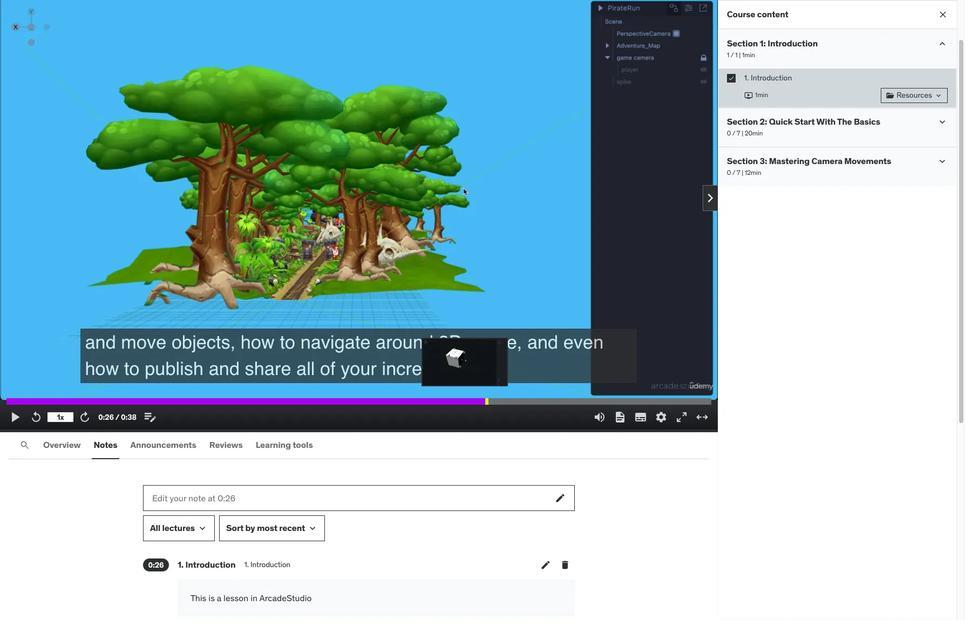 Task type: vqa. For each thing, say whether or not it's contained in the screenshot.
ableton live link
no



Task type: describe. For each thing, give the bounding box(es) containing it.
around
[[376, 332, 434, 353]]

section 3: mastering camera movements button
[[727, 155, 892, 166]]

0:26 for 0:26
[[148, 561, 164, 570]]

0 horizontal spatial to
[[124, 358, 140, 379]]

all
[[297, 358, 315, 379]]

0 horizontal spatial and
[[85, 332, 116, 353]]

1 horizontal spatial 1. introduction
[[244, 560, 291, 570]]

quick
[[770, 116, 793, 127]]

0 vertical spatial to
[[280, 332, 296, 353]]

camera
[[812, 155, 843, 166]]

movements
[[845, 155, 892, 166]]

0:26 / 0:38
[[98, 412, 137, 422]]

0:26 for 0:26 / 0:38
[[98, 412, 114, 422]]

1 vertical spatial your
[[170, 493, 186, 504]]

and move objects, how to navigate around 3d space, and even how to publish and share all of your incredible
[[85, 332, 604, 379]]

| inside section 2: quick start with the basics 0 / 7 | 20min
[[742, 129, 744, 137]]

7 inside section 2: quick start with the basics 0 / 7 | 20min
[[737, 129, 741, 137]]

1 horizontal spatial and
[[209, 358, 240, 379]]

reviews button
[[207, 433, 245, 459]]

2 1 from the left
[[736, 51, 738, 59]]

section 1: introduction button
[[727, 38, 818, 49]]

1. inside sidebar element
[[745, 73, 749, 83]]

1 vertical spatial how
[[85, 358, 119, 379]]

1 1 from the left
[[727, 51, 730, 59]]

mute image
[[593, 411, 606, 424]]

small image for section 1: introduction 1 / 1 | 1min
[[938, 38, 948, 49]]

lectures
[[162, 523, 195, 534]]

/ inside section 2: quick start with the basics 0 / 7 | 20min
[[733, 129, 736, 137]]

section 1: introduction 1 / 1 | 1min
[[727, 38, 818, 59]]

0:26 link
[[143, 559, 169, 572]]

of
[[320, 358, 336, 379]]

0 vertical spatial how
[[241, 332, 275, 353]]

0 horizontal spatial xsmall image
[[727, 74, 736, 83]]

small image for section 3: mastering camera movements 0 / 7 | 12min
[[938, 156, 948, 167]]

course content
[[727, 9, 789, 20]]

2 horizontal spatial and
[[528, 332, 559, 353]]

overview
[[43, 440, 81, 451]]

20min
[[745, 129, 763, 137]]

0 horizontal spatial 1.
[[178, 560, 184, 570]]

0 horizontal spatial 1. introduction
[[178, 560, 236, 570]]

3d
[[439, 332, 463, 353]]

section for section 1: introduction
[[727, 38, 758, 49]]

| inside section 1: introduction 1 / 1 | 1min
[[740, 51, 741, 59]]

/ inside section 1: introduction 1 / 1 | 1min
[[731, 51, 734, 59]]

recent
[[279, 523, 305, 534]]

forward 5 seconds image
[[78, 411, 91, 424]]

2:
[[760, 116, 768, 127]]

learning tools button
[[254, 433, 315, 459]]

all lectures button
[[143, 516, 215, 542]]

xsmall image
[[935, 91, 944, 100]]

in
[[251, 593, 258, 604]]

is
[[209, 593, 215, 604]]

delete bookmark image
[[560, 560, 571, 571]]

by
[[246, 523, 255, 534]]

introduction inside section 1: introduction 1 / 1 | 1min
[[768, 38, 818, 49]]

1 horizontal spatial 1.
[[244, 560, 249, 570]]

3:
[[760, 155, 768, 166]]

1x button
[[48, 408, 73, 427]]

overview button
[[41, 433, 83, 459]]

transcript in sidebar region image
[[614, 411, 627, 424]]

a
[[217, 593, 222, 604]]

even
[[564, 332, 604, 353]]

introduction up play introduction icon
[[751, 73, 793, 83]]

most
[[257, 523, 278, 534]]

| inside section 3: mastering camera movements 0 / 7 | 12min
[[742, 168, 744, 176]]

edit
[[152, 493, 168, 504]]

1min inside section 1: introduction 1 / 1 | 1min
[[743, 51, 755, 59]]

space,
[[468, 332, 522, 353]]

small image for edit your note at 0:26
[[555, 493, 566, 504]]

tools
[[293, 440, 313, 451]]

sidebar element
[[718, 0, 958, 621]]

small image for section 2: quick start with the basics 0 / 7 | 20min
[[938, 116, 948, 127]]

arcadestudio
[[260, 593, 312, 604]]

add note image
[[144, 411, 157, 424]]

small image inside sort by most recent dropdown button
[[308, 523, 318, 534]]



Task type: locate. For each thing, give the bounding box(es) containing it.
and down objects,
[[209, 358, 240, 379]]

section for section 3: mastering camera movements
[[727, 155, 758, 166]]

section up 20min at the right of page
[[727, 116, 758, 127]]

announcements
[[130, 440, 196, 451]]

0 inside section 2: quick start with the basics 0 / 7 | 20min
[[727, 129, 731, 137]]

1. introduction up in on the left
[[244, 560, 291, 570]]

section 2: quick start with the basics button
[[727, 116, 881, 127]]

with
[[817, 116, 836, 127]]

move
[[121, 332, 167, 353]]

introduction
[[768, 38, 818, 49], [751, 73, 793, 83], [186, 560, 236, 570], [251, 560, 291, 570]]

your right the edit
[[170, 493, 186, 504]]

learning tools
[[256, 440, 313, 451]]

| down "section 1: introduction" dropdown button
[[740, 51, 741, 59]]

your inside and move objects, how to navigate around 3d space, and even how to publish and share all of your incredible
[[341, 358, 377, 379]]

and left "move"
[[85, 332, 116, 353]]

0 vertical spatial your
[[341, 358, 377, 379]]

2 vertical spatial section
[[727, 155, 758, 166]]

1 down course
[[727, 51, 730, 59]]

this is a lesson in arcadestudio
[[191, 593, 312, 604]]

1. introduction up is
[[178, 560, 236, 570]]

and
[[85, 332, 116, 353], [528, 332, 559, 353], [209, 358, 240, 379]]

3 section from the top
[[727, 155, 758, 166]]

and left even
[[528, 332, 559, 353]]

course
[[727, 9, 756, 20]]

xsmall image inside resources dropdown button
[[886, 91, 895, 100]]

1. introduction inside sidebar element
[[745, 73, 793, 83]]

0 vertical spatial |
[[740, 51, 741, 59]]

1 vertical spatial 7
[[737, 168, 741, 176]]

start
[[795, 116, 815, 127]]

introduction right 1:
[[768, 38, 818, 49]]

the
[[838, 116, 853, 127]]

incredible
[[382, 358, 462, 379]]

at
[[208, 493, 216, 504]]

1
[[727, 51, 730, 59], [736, 51, 738, 59]]

introduction up is
[[186, 560, 236, 570]]

1.
[[745, 73, 749, 83], [178, 560, 184, 570], [244, 560, 249, 570]]

1 horizontal spatial your
[[341, 358, 377, 379]]

1 horizontal spatial 1
[[736, 51, 738, 59]]

1 down "section 1: introduction" dropdown button
[[736, 51, 738, 59]]

progress bar slider
[[6, 395, 712, 408]]

1 horizontal spatial how
[[241, 332, 275, 353]]

xsmall image
[[727, 74, 736, 83], [886, 91, 895, 100]]

sort by most recent button
[[219, 516, 325, 542]]

mastering
[[770, 155, 810, 166]]

/ left "0:38"
[[115, 412, 119, 422]]

section inside section 3: mastering camera movements 0 / 7 | 12min
[[727, 155, 758, 166]]

all lectures
[[150, 523, 195, 534]]

how
[[241, 332, 275, 353], [85, 358, 119, 379]]

1:
[[760, 38, 766, 49]]

lesson
[[224, 593, 249, 604]]

section inside section 1: introduction 1 / 1 | 1min
[[727, 38, 758, 49]]

1x
[[57, 412, 64, 422]]

2 horizontal spatial 1.
[[745, 73, 749, 83]]

play introduction image
[[745, 91, 753, 100]]

0 vertical spatial 0
[[727, 129, 731, 137]]

1. right the 0:26 link
[[178, 560, 184, 570]]

0 left 12min
[[727, 168, 731, 176]]

1 horizontal spatial xsmall image
[[886, 91, 895, 100]]

0 vertical spatial 7
[[737, 129, 741, 137]]

1 vertical spatial to
[[124, 358, 140, 379]]

resources
[[897, 90, 933, 100]]

1 vertical spatial 0
[[727, 168, 731, 176]]

section inside section 2: quick start with the basics 0 / 7 | 20min
[[727, 116, 758, 127]]

1 horizontal spatial to
[[280, 332, 296, 353]]

note
[[189, 493, 206, 504]]

1 section from the top
[[727, 38, 758, 49]]

share
[[245, 358, 291, 379]]

xsmall image left "resources"
[[886, 91, 895, 100]]

|
[[740, 51, 741, 59], [742, 129, 744, 137], [742, 168, 744, 176]]

sort by most recent
[[226, 523, 305, 534]]

notes button
[[92, 433, 120, 459]]

1 vertical spatial xsmall image
[[886, 91, 895, 100]]

subtitles image
[[635, 411, 647, 424]]

/ down course
[[731, 51, 734, 59]]

0:26 down "all"
[[148, 561, 164, 570]]

your right of
[[341, 358, 377, 379]]

1 vertical spatial |
[[742, 129, 744, 137]]

2 section from the top
[[727, 116, 758, 127]]

1 vertical spatial section
[[727, 116, 758, 127]]

learning
[[256, 440, 291, 451]]

0 horizontal spatial 1
[[727, 51, 730, 59]]

small image inside all lectures dropdown button
[[197, 523, 208, 534]]

2 vertical spatial |
[[742, 168, 744, 176]]

resources button
[[882, 88, 948, 103]]

section
[[727, 38, 758, 49], [727, 116, 758, 127], [727, 155, 758, 166]]

close course content sidebar image
[[938, 9, 949, 20]]

section left 1:
[[727, 38, 758, 49]]

section 2: quick start with the basics 0 / 7 | 20min
[[727, 116, 881, 137]]

0 vertical spatial section
[[727, 38, 758, 49]]

| left 20min at the right of page
[[742, 129, 744, 137]]

to down "move"
[[124, 358, 140, 379]]

introduction down sort by most recent dropdown button
[[251, 560, 291, 570]]

0:26 right forward 5 seconds icon
[[98, 412, 114, 422]]

2 0 from the top
[[727, 168, 731, 176]]

/ left 20min at the right of page
[[733, 129, 736, 137]]

edit your note at 0:26
[[152, 493, 236, 504]]

0:26
[[98, 412, 114, 422], [218, 493, 236, 504], [148, 561, 164, 570]]

0 left 20min at the right of page
[[727, 129, 731, 137]]

basics
[[854, 116, 881, 127]]

1 vertical spatial 1min
[[756, 91, 769, 99]]

/ left 12min
[[733, 168, 736, 176]]

this
[[191, 593, 207, 604]]

content
[[758, 9, 789, 20]]

1 vertical spatial 0:26
[[218, 493, 236, 504]]

to up "share"
[[280, 332, 296, 353]]

1. introduction
[[745, 73, 793, 83], [178, 560, 236, 570], [244, 560, 291, 570]]

0:26 right at
[[218, 493, 236, 504]]

1. introduction up play introduction icon
[[745, 73, 793, 83]]

2 vertical spatial 0:26
[[148, 561, 164, 570]]

to
[[280, 332, 296, 353], [124, 358, 140, 379]]

7 left 20min at the right of page
[[737, 129, 741, 137]]

reviews
[[209, 440, 243, 451]]

settings image
[[655, 411, 668, 424]]

edit bookmark image
[[541, 560, 551, 571]]

0
[[727, 129, 731, 137], [727, 168, 731, 176]]

1. up this is a lesson in arcadestudio
[[244, 560, 249, 570]]

7 left 12min
[[737, 168, 741, 176]]

0:38
[[121, 412, 137, 422]]

section for section 2: quick start with the basics
[[727, 116, 758, 127]]

xsmall image down section 1: introduction 1 / 1 | 1min
[[727, 74, 736, 83]]

all
[[150, 523, 160, 534]]

1 0 from the top
[[727, 129, 731, 137]]

expanded view image
[[696, 411, 709, 424]]

announcements button
[[128, 433, 199, 459]]

| left 12min
[[742, 168, 744, 176]]

play image
[[9, 411, 22, 424]]

notes
[[94, 440, 117, 451]]

0 horizontal spatial 0:26
[[98, 412, 114, 422]]

1. up play introduction icon
[[745, 73, 749, 83]]

go to next lecture image
[[702, 189, 720, 207]]

2 7 from the top
[[737, 168, 741, 176]]

1 7 from the top
[[737, 129, 741, 137]]

7 inside section 3: mastering camera movements 0 / 7 | 12min
[[737, 168, 741, 176]]

search image
[[19, 440, 30, 451]]

1 horizontal spatial 0:26
[[148, 561, 164, 570]]

how up "0:26 / 0:38"
[[85, 358, 119, 379]]

1min
[[743, 51, 755, 59], [756, 91, 769, 99]]

12min
[[745, 168, 762, 176]]

0 vertical spatial 1min
[[743, 51, 755, 59]]

objects,
[[172, 332, 236, 353]]

7
[[737, 129, 741, 137], [737, 168, 741, 176]]

small image
[[938, 38, 948, 49], [938, 116, 948, 127], [938, 156, 948, 167], [555, 493, 566, 504], [197, 523, 208, 534], [308, 523, 318, 534]]

0 vertical spatial 0:26
[[98, 412, 114, 422]]

0 horizontal spatial how
[[85, 358, 119, 379]]

section up 12min
[[727, 155, 758, 166]]

navigate
[[301, 332, 371, 353]]

0 inside section 3: mastering camera movements 0 / 7 | 12min
[[727, 168, 731, 176]]

1min right play introduction icon
[[756, 91, 769, 99]]

sort
[[226, 523, 244, 534]]

2 horizontal spatial 1. introduction
[[745, 73, 793, 83]]

how up "share"
[[241, 332, 275, 353]]

rewind 5 seconds image
[[30, 411, 43, 424]]

publish
[[145, 358, 204, 379]]

fullscreen image
[[676, 411, 689, 424]]

0 vertical spatial xsmall image
[[727, 74, 736, 83]]

0 horizontal spatial your
[[170, 493, 186, 504]]

your
[[341, 358, 377, 379], [170, 493, 186, 504]]

/
[[731, 51, 734, 59], [733, 129, 736, 137], [733, 168, 736, 176], [115, 412, 119, 422]]

1min down "section 1: introduction" dropdown button
[[743, 51, 755, 59]]

2 horizontal spatial 0:26
[[218, 493, 236, 504]]

/ inside section 3: mastering camera movements 0 / 7 | 12min
[[733, 168, 736, 176]]

section 3: mastering camera movements 0 / 7 | 12min
[[727, 155, 892, 176]]



